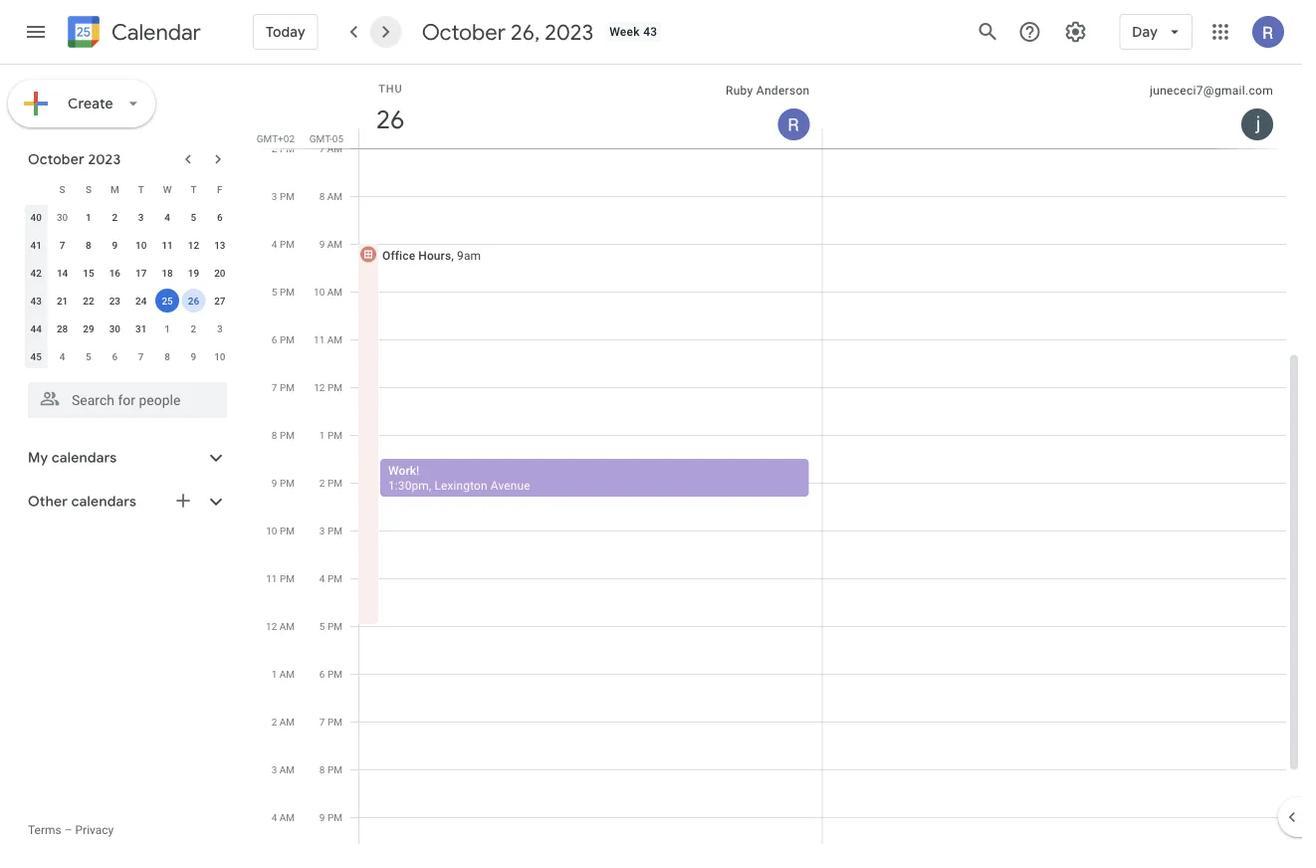 Task type: locate. For each thing, give the bounding box(es) containing it.
0 horizontal spatial 43
[[30, 295, 42, 307]]

2 down 1 pm
[[320, 477, 325, 489]]

5
[[191, 211, 196, 223], [272, 286, 277, 298], [86, 351, 91, 363], [320, 620, 325, 632]]

11 right 10 element
[[162, 239, 173, 251]]

21
[[57, 295, 68, 307]]

9 pm
[[272, 477, 295, 489], [320, 812, 343, 824]]

privacy link
[[75, 824, 114, 838]]

9
[[319, 238, 325, 250], [112, 239, 118, 251], [191, 351, 196, 363], [272, 477, 277, 489], [320, 812, 325, 824]]

3 up 10 element
[[138, 211, 144, 223]]

am for 3 am
[[280, 764, 295, 776]]

t right w
[[191, 183, 197, 195]]

10 up 11 am
[[314, 286, 325, 298]]

5 right 12 am
[[320, 620, 325, 632]]

0 vertical spatial 9 pm
[[272, 477, 295, 489]]

11 up 12 am
[[266, 573, 277, 585]]

10 for 10 am
[[314, 286, 325, 298]]

7 row from the top
[[23, 343, 233, 371]]

0 vertical spatial calendars
[[52, 449, 117, 467]]

8 down 7 am
[[319, 190, 325, 202]]

0 horizontal spatial 2 pm
[[272, 142, 295, 154]]

9 am
[[319, 238, 343, 250]]

0 horizontal spatial 6 pm
[[272, 334, 295, 346]]

0 horizontal spatial 5 pm
[[272, 286, 295, 298]]

7 right november 6 element
[[138, 351, 144, 363]]

1 horizontal spatial 3 pm
[[320, 525, 343, 537]]

9 up 10 pm
[[272, 477, 277, 489]]

18 element
[[155, 261, 179, 285]]

thu
[[379, 82, 403, 95]]

Search for people text field
[[40, 382, 215, 418]]

4 pm right 11 pm
[[320, 573, 343, 585]]

5 pm right 12 am
[[320, 620, 343, 632]]

1:30pm
[[388, 479, 429, 493]]

6 pm
[[272, 334, 295, 346], [320, 668, 343, 680]]

october 26, 2023
[[422, 18, 594, 46]]

None search field
[[0, 374, 247, 418]]

43 right week
[[644, 25, 658, 39]]

5 left 10 am
[[272, 286, 277, 298]]

12 inside 12 element
[[188, 239, 199, 251]]

4 down 3 am
[[272, 812, 277, 824]]

9 pm up 10 pm
[[272, 477, 295, 489]]

1 horizontal spatial 11
[[266, 573, 277, 585]]

16 element
[[103, 261, 127, 285]]

my calendars
[[28, 449, 117, 467]]

28 element
[[50, 317, 74, 341]]

0 vertical spatial 7 pm
[[272, 381, 295, 393]]

12 for 12
[[188, 239, 199, 251]]

1 horizontal spatial ,
[[451, 248, 454, 262]]

6 left 11 am
[[272, 334, 277, 346]]

am up 2 am
[[280, 668, 295, 680]]

1
[[86, 211, 91, 223], [165, 323, 170, 335], [320, 429, 325, 441], [272, 668, 277, 680]]

16
[[109, 267, 121, 279]]

2
[[272, 142, 277, 154], [112, 211, 118, 223], [191, 323, 196, 335], [320, 477, 325, 489], [272, 716, 277, 728]]

pm left 9 am
[[280, 238, 295, 250]]

pm left 8 am at the top of page
[[280, 190, 295, 202]]

0 vertical spatial 3 pm
[[272, 190, 295, 202]]

3 right "f"
[[272, 190, 277, 202]]

12 right 11 element
[[188, 239, 199, 251]]

7 pm left '12 pm'
[[272, 381, 295, 393]]

row group
[[23, 203, 233, 371]]

26 grid
[[255, 65, 1303, 846]]

calendars
[[52, 449, 117, 467], [71, 493, 137, 511]]

gmt+02
[[257, 132, 295, 144]]

8 left november 9 element in the top left of the page
[[165, 351, 170, 363]]

2 pm down 1 pm
[[320, 477, 343, 489]]

am
[[327, 142, 343, 154], [327, 190, 343, 202], [327, 238, 343, 250], [327, 286, 343, 298], [327, 334, 343, 346], [280, 620, 295, 632], [280, 668, 295, 680], [280, 716, 295, 728], [280, 764, 295, 776], [280, 812, 295, 824]]

0 vertical spatial 4 pm
[[272, 238, 295, 250]]

am down 3 am
[[280, 812, 295, 824]]

1 vertical spatial 26
[[188, 295, 199, 307]]

am up 3 am
[[280, 716, 295, 728]]

am down 9 am
[[327, 286, 343, 298]]

22 element
[[77, 289, 101, 313]]

am for 10 am
[[327, 286, 343, 298]]

0 vertical spatial 26
[[375, 103, 403, 136]]

1 horizontal spatial 2023
[[545, 18, 594, 46]]

5 pm
[[272, 286, 295, 298], [320, 620, 343, 632]]

24
[[135, 295, 147, 307]]

3
[[272, 190, 277, 202], [138, 211, 144, 223], [217, 323, 223, 335], [320, 525, 325, 537], [272, 764, 277, 776]]

calendars up other calendars
[[52, 449, 117, 467]]

8 left 1 pm
[[272, 429, 277, 441]]

0 vertical spatial 11
[[162, 239, 173, 251]]

2 horizontal spatial 12
[[314, 381, 325, 393]]

row containing 43
[[23, 287, 233, 315]]

1 horizontal spatial 8 pm
[[320, 764, 343, 776]]

terms
[[28, 824, 61, 838]]

1 down '12 pm'
[[320, 429, 325, 441]]

1 horizontal spatial 9 pm
[[320, 812, 343, 824]]

11 element
[[155, 233, 179, 257]]

main drawer image
[[24, 20, 48, 44]]

anderson
[[757, 84, 810, 98]]

4 up 11 element
[[165, 211, 170, 223]]

0 vertical spatial october
[[422, 18, 506, 46]]

1 vertical spatial calendars
[[71, 493, 137, 511]]

0 vertical spatial 30
[[57, 211, 68, 223]]

30 right the 40
[[57, 211, 68, 223]]

2 up 3 am
[[272, 716, 277, 728]]

t
[[138, 183, 144, 195], [191, 183, 197, 195]]

0 horizontal spatial 11
[[162, 239, 173, 251]]

, for 1:30pm
[[429, 479, 432, 493]]

11 inside row
[[162, 239, 173, 251]]

1 vertical spatial 4 pm
[[320, 573, 343, 585]]

1 horizontal spatial 30
[[109, 323, 121, 335]]

am down 7 am
[[327, 190, 343, 202]]

calendar
[[112, 18, 201, 46]]

1 horizontal spatial october
[[422, 18, 506, 46]]

settings menu image
[[1064, 20, 1088, 44]]

0 horizontal spatial 26
[[188, 295, 199, 307]]

22
[[83, 295, 94, 307]]

november 3 element
[[208, 317, 232, 341]]

november 1 element
[[155, 317, 179, 341]]

0 horizontal spatial 30
[[57, 211, 68, 223]]

pm right 4 am
[[328, 812, 343, 824]]

26
[[375, 103, 403, 136], [188, 295, 199, 307]]

7 pm
[[272, 381, 295, 393], [320, 716, 343, 728]]

19
[[188, 267, 199, 279]]

3 row from the top
[[23, 231, 233, 259]]

11 am
[[314, 334, 343, 346]]

11 for 11
[[162, 239, 173, 251]]

pm down 1 pm
[[328, 477, 343, 489]]

3 pm left 8 am at the top of page
[[272, 190, 295, 202]]

pm left '12 pm'
[[280, 381, 295, 393]]

1 horizontal spatial s
[[86, 183, 92, 195]]

4 row from the top
[[23, 259, 233, 287]]

0 vertical spatial 8 pm
[[272, 429, 295, 441]]

0 horizontal spatial 12
[[188, 239, 199, 251]]

0 vertical spatial 12
[[188, 239, 199, 251]]

0 horizontal spatial 4 pm
[[272, 238, 295, 250]]

0 horizontal spatial ,
[[429, 479, 432, 493]]

day
[[1133, 23, 1158, 41]]

8 pm right 3 am
[[320, 764, 343, 776]]

office hours , 9am
[[382, 248, 481, 262]]

1 horizontal spatial 43
[[644, 25, 658, 39]]

0 horizontal spatial 2023
[[88, 150, 121, 168]]

1 horizontal spatial t
[[191, 183, 197, 195]]

26 cell
[[181, 287, 207, 315]]

1 for the november 1 element
[[165, 323, 170, 335]]

, left 9am
[[451, 248, 454, 262]]

14
[[57, 267, 68, 279]]

3 pm
[[272, 190, 295, 202], [320, 525, 343, 537]]

, left the lexington
[[429, 479, 432, 493]]

8 pm left 1 pm
[[272, 429, 295, 441]]

1 horizontal spatial 7 pm
[[320, 716, 343, 728]]

6 pm left 11 am
[[272, 334, 295, 346]]

0 vertical spatial 5 pm
[[272, 286, 295, 298]]

2 down 'm' in the top of the page
[[112, 211, 118, 223]]

12 down 11 am
[[314, 381, 325, 393]]

0 vertical spatial 6 pm
[[272, 334, 295, 346]]

am up 1 am
[[280, 620, 295, 632]]

5 pm left 10 am
[[272, 286, 295, 298]]

–
[[64, 824, 72, 838]]

25, today element
[[155, 289, 179, 313]]

9am
[[457, 248, 481, 262]]

10 up 11 pm
[[266, 525, 277, 537]]

am down 2 am
[[280, 764, 295, 776]]

, inside work! 1:30pm , lexington avenue
[[429, 479, 432, 493]]

4 am
[[272, 812, 295, 824]]

26 down thu
[[375, 103, 403, 136]]

terms – privacy
[[28, 824, 114, 838]]

25 cell
[[154, 287, 181, 315]]

11 down 10 am
[[314, 334, 325, 346]]

4 right 13 'element'
[[272, 238, 277, 250]]

7
[[319, 142, 325, 154], [59, 239, 65, 251], [138, 351, 144, 363], [272, 381, 277, 393], [320, 716, 325, 728]]

6
[[217, 211, 223, 223], [272, 334, 277, 346], [112, 351, 118, 363], [320, 668, 325, 680]]

3 down 2 am
[[272, 764, 277, 776]]

8 pm
[[272, 429, 295, 441], [320, 764, 343, 776]]

am for 9 am
[[327, 238, 343, 250]]

november 2 element
[[182, 317, 206, 341]]

create
[[68, 95, 113, 113]]

junececi7@gmail.com column header
[[822, 65, 1287, 148]]

5 up 12 element
[[191, 211, 196, 223]]

ruby anderson
[[726, 84, 810, 98]]

12
[[188, 239, 199, 251], [314, 381, 325, 393], [266, 620, 277, 632]]

2 pm
[[272, 142, 295, 154], [320, 477, 343, 489]]

2 horizontal spatial 11
[[314, 334, 325, 346]]

31
[[135, 323, 147, 335]]

9 pm right 4 am
[[320, 812, 343, 824]]

0 horizontal spatial october
[[28, 150, 85, 168]]

4 pm
[[272, 238, 295, 250], [320, 573, 343, 585]]

1 vertical spatial 30
[[109, 323, 121, 335]]

october
[[422, 18, 506, 46], [28, 150, 85, 168]]

11
[[162, 239, 173, 251], [314, 334, 325, 346], [266, 573, 277, 585]]

29
[[83, 323, 94, 335]]

30
[[57, 211, 68, 223], [109, 323, 121, 335]]

6 row from the top
[[23, 315, 233, 343]]

row
[[23, 175, 233, 203], [23, 203, 233, 231], [23, 231, 233, 259], [23, 259, 233, 287], [23, 287, 233, 315], [23, 315, 233, 343], [23, 343, 233, 371]]

5 row from the top
[[23, 287, 233, 315]]

1 horizontal spatial 26
[[375, 103, 403, 136]]

13
[[214, 239, 226, 251]]

17
[[135, 267, 147, 279]]

4 pm left 9 am
[[272, 238, 295, 250]]

1 horizontal spatial 12
[[266, 620, 277, 632]]

1 right "september 30" element
[[86, 211, 91, 223]]

other
[[28, 493, 68, 511]]

november 10 element
[[208, 345, 232, 369]]

1 vertical spatial october
[[28, 150, 85, 168]]

pm up 10 pm
[[280, 477, 295, 489]]

0 vertical spatial ,
[[451, 248, 454, 262]]

row containing 42
[[23, 259, 233, 287]]

1 vertical spatial ,
[[429, 479, 432, 493]]

43 inside october 2023 grid
[[30, 295, 42, 307]]

0 horizontal spatial 8 pm
[[272, 429, 295, 441]]

0 horizontal spatial s
[[59, 183, 65, 195]]

4 right 11 pm
[[320, 573, 325, 585]]

7 left 05
[[319, 142, 325, 154]]

,
[[451, 248, 454, 262], [429, 479, 432, 493]]

8 right 3 am
[[320, 764, 325, 776]]

w
[[163, 183, 172, 195]]

10 left 11 element
[[135, 239, 147, 251]]

november 6 element
[[103, 345, 127, 369]]

am up 8 am at the top of page
[[327, 142, 343, 154]]

1 vertical spatial 2 pm
[[320, 477, 343, 489]]

office
[[382, 248, 416, 262]]

day button
[[1120, 8, 1193, 56]]

1 horizontal spatial 2 pm
[[320, 477, 343, 489]]

s left 'm' in the top of the page
[[86, 183, 92, 195]]

gmt-
[[310, 132, 332, 144]]

1 horizontal spatial 5 pm
[[320, 620, 343, 632]]

29 element
[[77, 317, 101, 341]]

0 vertical spatial 43
[[644, 25, 658, 39]]

pm
[[280, 142, 295, 154], [280, 190, 295, 202], [280, 238, 295, 250], [280, 286, 295, 298], [280, 334, 295, 346], [280, 381, 295, 393], [328, 381, 343, 393], [280, 429, 295, 441], [328, 429, 343, 441], [280, 477, 295, 489], [328, 477, 343, 489], [280, 525, 295, 537], [328, 525, 343, 537], [280, 573, 295, 585], [328, 573, 343, 585], [328, 620, 343, 632], [328, 668, 343, 680], [328, 716, 343, 728], [328, 764, 343, 776], [328, 812, 343, 824]]

2023
[[545, 18, 594, 46], [88, 150, 121, 168]]

10 pm
[[266, 525, 295, 537]]

2023 right 26,
[[545, 18, 594, 46]]

2 s from the left
[[86, 183, 92, 195]]

12 down 11 pm
[[266, 620, 277, 632]]

30 for "september 30" element
[[57, 211, 68, 223]]

september 30 element
[[50, 205, 74, 229]]

8 am
[[319, 190, 343, 202]]

7 pm right 2 am
[[320, 716, 343, 728]]

27
[[214, 295, 226, 307]]

7 am
[[319, 142, 343, 154]]

pm left 10 am
[[280, 286, 295, 298]]

1 vertical spatial 8 pm
[[320, 764, 343, 776]]

13 element
[[208, 233, 232, 257]]

row containing 45
[[23, 343, 233, 371]]

row containing 40
[[23, 203, 233, 231]]

0 horizontal spatial 3 pm
[[272, 190, 295, 202]]

terms link
[[28, 824, 61, 838]]

1 for 1 am
[[272, 668, 277, 680]]

october left 26,
[[422, 18, 506, 46]]

40
[[30, 211, 42, 223]]

, for hours
[[451, 248, 454, 262]]

my calendars button
[[4, 442, 247, 474]]

3 pm right 10 pm
[[320, 525, 343, 537]]

pm left gmt-
[[280, 142, 295, 154]]

3 right november 2 element
[[217, 323, 223, 335]]

4
[[165, 211, 170, 223], [272, 238, 277, 250], [59, 351, 65, 363], [320, 573, 325, 585], [272, 812, 277, 824]]

3 am
[[272, 764, 295, 776]]

1 vertical spatial 12
[[314, 381, 325, 393]]

0 horizontal spatial t
[[138, 183, 144, 195]]

2 row from the top
[[23, 203, 233, 231]]

row group containing 40
[[23, 203, 233, 371]]

1 vertical spatial 5 pm
[[320, 620, 343, 632]]

26 right 25 cell
[[188, 295, 199, 307]]

1 vertical spatial 11
[[314, 334, 325, 346]]

november 4 element
[[50, 345, 74, 369]]

12 pm
[[314, 381, 343, 393]]

1 right 31 element
[[165, 323, 170, 335]]

10
[[135, 239, 147, 251], [314, 286, 325, 298], [214, 351, 226, 363], [266, 525, 277, 537]]

1 horizontal spatial 6 pm
[[320, 668, 343, 680]]

10 for the november 10 element
[[214, 351, 226, 363]]

2 vertical spatial 11
[[266, 573, 277, 585]]

2 vertical spatial 12
[[266, 620, 277, 632]]

1 row from the top
[[23, 175, 233, 203]]

6 pm right 1 am
[[320, 668, 343, 680]]

9 left 10 element
[[112, 239, 118, 251]]

t right 'm' in the top of the page
[[138, 183, 144, 195]]

26 inside "column header"
[[375, 103, 403, 136]]

1 vertical spatial 43
[[30, 295, 42, 307]]

am up '12 pm'
[[327, 334, 343, 346]]

24 element
[[129, 289, 153, 313]]



Task type: vqa. For each thing, say whether or not it's contained in the screenshot.
new
no



Task type: describe. For each thing, give the bounding box(es) containing it.
9 right november 8 element
[[191, 351, 196, 363]]

7 left '12 pm'
[[272, 381, 277, 393]]

9 right 4 am
[[320, 812, 325, 824]]

8 up 15 element
[[86, 239, 91, 251]]

1 vertical spatial 9 pm
[[320, 812, 343, 824]]

november 7 element
[[129, 345, 153, 369]]

1 vertical spatial 2023
[[88, 150, 121, 168]]

f
[[217, 183, 223, 195]]

november 9 element
[[182, 345, 206, 369]]

20 element
[[208, 261, 232, 285]]

12 am
[[266, 620, 295, 632]]

0 horizontal spatial 7 pm
[[272, 381, 295, 393]]

14 element
[[50, 261, 74, 285]]

today
[[266, 23, 305, 41]]

thu 26
[[375, 82, 403, 136]]

october 2023
[[28, 150, 121, 168]]

28
[[57, 323, 68, 335]]

11 pm
[[266, 573, 295, 585]]

6 right 1 am
[[320, 668, 325, 680]]

23
[[109, 295, 121, 307]]

october 2023 grid
[[19, 175, 233, 371]]

1 horizontal spatial 4 pm
[[320, 573, 343, 585]]

am for 12 am
[[280, 620, 295, 632]]

26 element
[[182, 289, 206, 313]]

7 right 41
[[59, 239, 65, 251]]

26 column header
[[359, 65, 823, 148]]

row group inside october 2023 grid
[[23, 203, 233, 371]]

2 left gmt-
[[272, 142, 277, 154]]

1 s from the left
[[59, 183, 65, 195]]

1 pm
[[320, 429, 343, 441]]

12 for 12 am
[[266, 620, 277, 632]]

05
[[332, 132, 344, 144]]

pm left 1 pm
[[280, 429, 295, 441]]

20
[[214, 267, 226, 279]]

am for 8 am
[[327, 190, 343, 202]]

1 t from the left
[[138, 183, 144, 195]]

work!
[[388, 464, 420, 478]]

2 left november 3 element
[[191, 323, 196, 335]]

21 element
[[50, 289, 74, 313]]

my
[[28, 449, 48, 467]]

6 right "november 5" element
[[112, 351, 118, 363]]

hours
[[419, 248, 451, 262]]

42
[[30, 267, 42, 279]]

11 for 11 am
[[314, 334, 325, 346]]

18
[[162, 267, 173, 279]]

30 for the "30" element
[[109, 323, 121, 335]]

october for october 26, 2023
[[422, 18, 506, 46]]

45
[[30, 351, 42, 363]]

pm right 11 pm
[[328, 573, 343, 585]]

calendars for my calendars
[[52, 449, 117, 467]]

calendar heading
[[108, 18, 201, 46]]

2 t from the left
[[191, 183, 197, 195]]

am for 11 am
[[327, 334, 343, 346]]

lexington
[[435, 479, 488, 493]]

am for 7 am
[[327, 142, 343, 154]]

am for 4 am
[[280, 812, 295, 824]]

0 horizontal spatial 9 pm
[[272, 477, 295, 489]]

2 am
[[272, 716, 295, 728]]

11 for 11 pm
[[266, 573, 277, 585]]

privacy
[[75, 824, 114, 838]]

calendars for other calendars
[[71, 493, 137, 511]]

other calendars
[[28, 493, 137, 511]]

pm up 1 pm
[[328, 381, 343, 393]]

26,
[[511, 18, 540, 46]]

m
[[110, 183, 119, 195]]

november 5 element
[[77, 345, 101, 369]]

23 element
[[103, 289, 127, 313]]

17 element
[[129, 261, 153, 285]]

5 left november 6 element
[[86, 351, 91, 363]]

1 vertical spatial 6 pm
[[320, 668, 343, 680]]

week 43
[[610, 25, 658, 39]]

work! 1:30pm , lexington avenue
[[388, 464, 530, 493]]

27 element
[[208, 289, 232, 313]]

other calendars button
[[4, 486, 247, 518]]

15 element
[[77, 261, 101, 285]]

pm up 11 pm
[[280, 525, 295, 537]]

1 vertical spatial 3 pm
[[320, 525, 343, 537]]

october for october 2023
[[28, 150, 85, 168]]

4 left "november 5" element
[[59, 351, 65, 363]]

44
[[30, 323, 42, 335]]

pm left 11 am
[[280, 334, 295, 346]]

1 am
[[272, 668, 295, 680]]

30 element
[[103, 317, 127, 341]]

am for 1 am
[[280, 668, 295, 680]]

add other calendars image
[[173, 491, 193, 511]]

15
[[83, 267, 94, 279]]

pm right 3 am
[[328, 764, 343, 776]]

9 up 10 am
[[319, 238, 325, 250]]

junececi7@gmail.com
[[1150, 84, 1274, 98]]

12 element
[[182, 233, 206, 257]]

thursday, october 26 element
[[368, 97, 413, 142]]

row containing 44
[[23, 315, 233, 343]]

7 right 2 am
[[320, 716, 325, 728]]

week
[[610, 25, 640, 39]]

10 element
[[129, 233, 153, 257]]

1 for 1 pm
[[320, 429, 325, 441]]

november 8 element
[[155, 345, 179, 369]]

12 for 12 pm
[[314, 381, 325, 393]]

25
[[162, 295, 173, 307]]

31 element
[[129, 317, 153, 341]]

row containing 41
[[23, 231, 233, 259]]

ruby
[[726, 84, 754, 98]]

10 am
[[314, 286, 343, 298]]

3 right 10 pm
[[320, 525, 325, 537]]

pm down '12 pm'
[[328, 429, 343, 441]]

am for 2 am
[[280, 716, 295, 728]]

41
[[30, 239, 42, 251]]

0 vertical spatial 2023
[[545, 18, 594, 46]]

6 up 13 'element'
[[217, 211, 223, 223]]

calendar element
[[64, 12, 201, 56]]

10 for 10 element
[[135, 239, 147, 251]]

pm right 12 am
[[328, 620, 343, 632]]

1 vertical spatial 7 pm
[[320, 716, 343, 728]]

pm right 2 am
[[328, 716, 343, 728]]

pm right 1 am
[[328, 668, 343, 680]]

0 vertical spatial 2 pm
[[272, 142, 295, 154]]

26 inside cell
[[188, 295, 199, 307]]

avenue
[[491, 479, 530, 493]]

row containing s
[[23, 175, 233, 203]]

pm down 10 pm
[[280, 573, 295, 585]]

gmt-05
[[310, 132, 344, 144]]

today button
[[253, 8, 318, 56]]

create button
[[8, 80, 155, 127]]

pm right 10 pm
[[328, 525, 343, 537]]

19 element
[[182, 261, 206, 285]]

10 for 10 pm
[[266, 525, 277, 537]]



